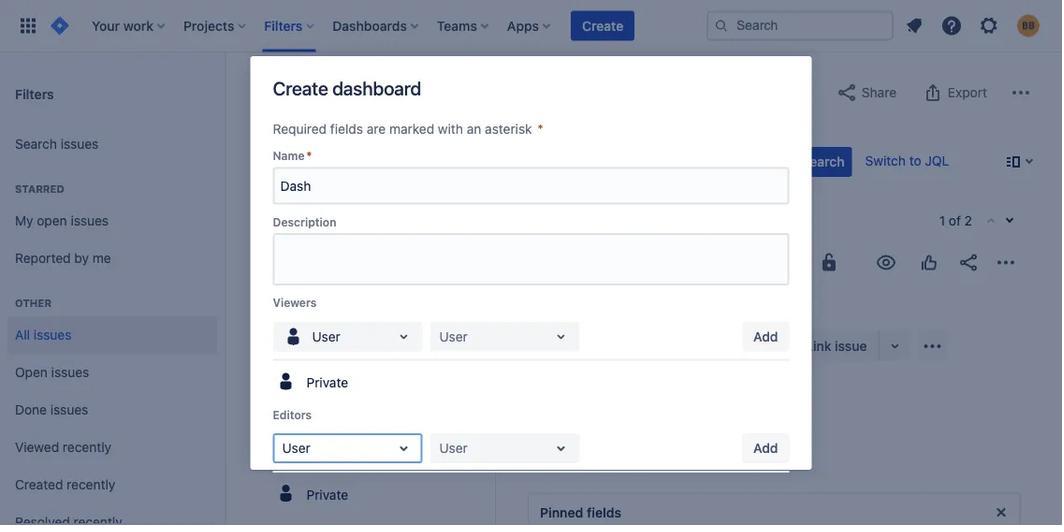Task type: vqa. For each thing, say whether or not it's contained in the screenshot.
bottom Ls
no



Task type: locate. For each thing, give the bounding box(es) containing it.
0 horizontal spatial create
[[273, 77, 328, 99]]

summary up the p1-
[[268, 262, 325, 277]]

0 horizontal spatial description
[[273, 215, 336, 228]]

1 horizontal spatial all
[[262, 75, 287, 101]]

created up summary link
[[315, 217, 359, 230]]

1 left of
[[939, 213, 945, 228]]

fields right pinned
[[587, 505, 622, 520]]

by left 'me'
[[74, 250, 89, 266]]

next issue 'p1-1' ( type 'j' ) image
[[1002, 213, 1017, 228]]

0 vertical spatial summary
[[268, 262, 325, 277]]

by for order
[[299, 217, 312, 230]]

* right name
[[306, 149, 312, 162]]

0 vertical spatial add button
[[742, 321, 789, 351]]

all issues link
[[7, 316, 217, 354]]

Search issues using keywords text field
[[676, 147, 788, 177]]

add button for editors
[[742, 433, 789, 463]]

issues inside all issues 'link'
[[34, 327, 72, 343]]

1 horizontal spatial a
[[679, 338, 686, 353]]

open
[[37, 213, 67, 228]]

switch to jql
[[865, 153, 949, 168]]

issue right child
[[723, 338, 755, 353]]

issues inside open issues 'link'
[[51, 365, 89, 380]]

0 vertical spatial 1
[[939, 213, 945, 228]]

0 vertical spatial task image
[[268, 241, 283, 256]]

created inside created recently link
[[15, 477, 63, 492]]

open
[[15, 365, 48, 380]]

reported by me link
[[7, 240, 217, 277]]

1 horizontal spatial search
[[801, 154, 845, 169]]

share link
[[826, 78, 906, 108]]

a left description...
[[555, 448, 563, 463]]

0 vertical spatial by
[[299, 217, 312, 230]]

0 horizontal spatial all
[[15, 327, 30, 343]]

1 vertical spatial a
[[555, 448, 563, 463]]

0 horizontal spatial by
[[74, 250, 89, 266]]

1 vertical spatial *
[[306, 149, 312, 162]]

issue
[[723, 338, 755, 353], [835, 338, 867, 353]]

1 vertical spatial private
[[306, 487, 348, 502]]

0 vertical spatial private
[[306, 375, 348, 390]]

filters
[[15, 86, 54, 101]]

summary up attach
[[528, 294, 622, 320]]

1 vertical spatial all
[[15, 327, 30, 343]]

0 vertical spatial created
[[315, 217, 359, 230]]

primary element
[[11, 0, 707, 52]]

by
[[299, 217, 312, 230], [74, 250, 89, 266]]

search issues
[[15, 136, 99, 152]]

search up starred
[[15, 136, 57, 152]]

dashboard
[[332, 77, 421, 99]]

1 vertical spatial summary
[[528, 294, 622, 320]]

1 horizontal spatial small image
[[716, 85, 731, 100]]

add a description...
[[528, 448, 645, 463]]

1 vertical spatial small image
[[361, 218, 376, 233]]

viewed recently
[[15, 439, 111, 455]]

create inside button
[[582, 18, 623, 33]]

1 horizontal spatial fields
[[587, 505, 622, 520]]

task image inside summary link
[[268, 241, 283, 256]]

1 vertical spatial create
[[273, 77, 328, 99]]

issues inside my open issues link
[[71, 213, 109, 228]]

private down editors
[[306, 487, 348, 502]]

asterisk
[[485, 121, 532, 137]]

1 horizontal spatial open image
[[550, 325, 572, 348]]

1 private from the top
[[306, 375, 348, 390]]

switch
[[865, 153, 906, 168]]

1 vertical spatial add button
[[742, 433, 789, 463]]

recently inside created recently link
[[67, 477, 115, 492]]

order
[[264, 217, 296, 230]]

1 horizontal spatial all issues
[[262, 75, 353, 101]]

1 horizontal spatial created
[[315, 217, 359, 230]]

1 horizontal spatial open image
[[550, 437, 572, 459]]

all issues up required
[[262, 75, 353, 101]]

a for child
[[679, 338, 686, 353]]

2 open image from the left
[[550, 325, 572, 348]]

all issues
[[262, 75, 353, 101], [15, 327, 72, 343]]

search
[[15, 136, 57, 152], [801, 154, 845, 169]]

None field
[[275, 169, 788, 203]]

create
[[582, 18, 623, 33], [273, 77, 328, 99]]

small image down search image
[[716, 85, 731, 100]]

1 vertical spatial search
[[801, 154, 845, 169]]

viewers
[[273, 296, 317, 309]]

1 down order by created
[[308, 289, 313, 302]]

name *
[[273, 149, 312, 162]]

viewed
[[15, 439, 59, 455]]

save
[[376, 84, 405, 99]]

issues
[[291, 75, 353, 101], [61, 136, 99, 152], [71, 213, 109, 228], [34, 327, 72, 343], [51, 365, 89, 380], [50, 402, 88, 417]]

open image down the description text field
[[550, 325, 572, 348]]

search for search
[[801, 154, 845, 169]]

created
[[315, 217, 359, 230], [15, 477, 63, 492]]

marked
[[389, 121, 434, 137]]

0 vertical spatial create
[[582, 18, 623, 33]]

1 horizontal spatial issue
[[835, 338, 867, 353]]

0 vertical spatial a
[[679, 338, 686, 353]]

viewed recently link
[[7, 429, 217, 466]]

editors
[[273, 408, 312, 421]]

recently
[[63, 439, 111, 455], [67, 477, 115, 492]]

1 horizontal spatial by
[[299, 217, 312, 230]]

0 horizontal spatial 1
[[308, 289, 313, 302]]

1 vertical spatial task image
[[268, 287, 283, 302]]

issues inside search issues link
[[61, 136, 99, 152]]

1 issue from the left
[[723, 338, 755, 353]]

recently up created recently
[[63, 439, 111, 455]]

open image
[[393, 325, 415, 348], [550, 325, 572, 348]]

name
[[273, 149, 305, 162]]

2 add button from the top
[[742, 433, 789, 463]]

fields left are
[[330, 121, 363, 137]]

0 vertical spatial *
[[538, 121, 544, 137]]

add button
[[742, 321, 789, 351], [742, 433, 789, 463]]

1 horizontal spatial *
[[538, 121, 544, 137]]

0 horizontal spatial issue
[[723, 338, 755, 353]]

description up add a description...
[[528, 421, 600, 437]]

user
[[312, 328, 341, 344], [439, 328, 468, 344], [282, 440, 311, 456], [439, 440, 468, 456]]

description
[[273, 215, 336, 228], [528, 421, 600, 437]]

issues inside done issues link
[[50, 402, 88, 417]]

1 horizontal spatial 1
[[939, 213, 945, 228]]

open issues
[[15, 365, 89, 380]]

task image
[[268, 241, 283, 256], [268, 287, 283, 302]]

search button
[[794, 147, 852, 177]]

0 horizontal spatial small image
[[361, 218, 376, 233]]

0 vertical spatial fields
[[330, 121, 363, 137]]

starred
[[15, 183, 64, 195]]

description down name *
[[273, 215, 336, 228]]

1 vertical spatial fields
[[587, 505, 622, 520]]

private for editors
[[306, 487, 348, 502]]

link issue button
[[774, 331, 880, 361]]

private
[[306, 375, 348, 390], [306, 487, 348, 502]]

summary
[[268, 262, 325, 277], [528, 294, 622, 320]]

required
[[273, 121, 327, 137]]

search issues link
[[7, 125, 217, 163]]

all issues down 'other'
[[15, 327, 72, 343]]

recently inside viewed recently link
[[63, 439, 111, 455]]

0 vertical spatial search
[[15, 136, 57, 152]]

1 add button from the top
[[742, 321, 789, 351]]

1 horizontal spatial create
[[582, 18, 623, 33]]

0 vertical spatial all
[[262, 75, 287, 101]]

2 private from the top
[[306, 487, 348, 502]]

private up editors
[[306, 375, 348, 390]]

by right order
[[299, 217, 312, 230]]

add
[[753, 328, 778, 344], [651, 338, 676, 353], [753, 440, 778, 456], [528, 448, 552, 463]]

None text field
[[439, 327, 443, 346], [439, 439, 443, 458], [439, 327, 443, 346], [439, 439, 443, 458]]

0 horizontal spatial all issues
[[15, 327, 72, 343]]

study
[[268, 307, 303, 323]]

search inside button
[[801, 154, 845, 169]]

search image
[[714, 18, 729, 33]]

all up required
[[262, 75, 287, 101]]

*
[[538, 121, 544, 137], [306, 149, 312, 162]]

by inside starred group
[[74, 250, 89, 266]]

small image
[[716, 85, 731, 100], [361, 218, 376, 233]]

recently for viewed recently
[[63, 439, 111, 455]]

created inside order by created "link"
[[315, 217, 359, 230]]

issues for open issues 'link'
[[51, 365, 89, 380]]

done
[[15, 402, 47, 417]]

add a child issue
[[651, 338, 755, 353]]

2
[[965, 213, 972, 228]]

a inside button
[[679, 338, 686, 353]]

starred group
[[7, 163, 217, 283]]

link issue
[[806, 338, 867, 353]]

recently down viewed recently link
[[67, 477, 115, 492]]

jql
[[925, 153, 949, 168]]

fields
[[330, 121, 363, 137], [587, 505, 622, 520]]

0 horizontal spatial created
[[15, 477, 63, 492]]

open image down summary link
[[393, 325, 415, 348]]

1 vertical spatial created
[[15, 477, 63, 492]]

0 horizontal spatial open image
[[393, 325, 415, 348]]

all down 'other'
[[15, 327, 30, 343]]

created down viewed
[[15, 477, 63, 492]]

1 vertical spatial by
[[74, 250, 89, 266]]

1 vertical spatial recently
[[67, 477, 115, 492]]

2 issue from the left
[[835, 338, 867, 353]]

* right asterisk on the top of page
[[538, 121, 544, 137]]

reported by me
[[15, 250, 111, 266]]

description...
[[566, 448, 645, 463]]

issues for search issues link
[[61, 136, 99, 152]]

create dashboard
[[273, 77, 421, 99]]

1 task image from the top
[[268, 241, 283, 256]]

by inside "link"
[[299, 217, 312, 230]]

2 open image from the left
[[550, 437, 572, 459]]

to
[[909, 153, 922, 168]]

0 horizontal spatial search
[[15, 136, 57, 152]]

my
[[15, 213, 33, 228]]

search left switch
[[801, 154, 845, 169]]

done issues
[[15, 402, 88, 417]]

1 vertical spatial all issues
[[15, 327, 72, 343]]

fields for pinned
[[587, 505, 622, 520]]

order by created
[[264, 217, 359, 230]]

task image down order
[[268, 241, 283, 256]]

task image up study
[[268, 287, 283, 302]]

1 horizontal spatial description
[[528, 421, 600, 437]]

1 horizontal spatial summary
[[528, 294, 622, 320]]

me
[[92, 250, 111, 266]]

all
[[262, 75, 287, 101], [15, 327, 30, 343]]

a left child
[[679, 338, 686, 353]]

0 horizontal spatial open image
[[393, 437, 415, 459]]

open issues link
[[7, 354, 217, 391]]

0 vertical spatial small image
[[716, 85, 731, 100]]

add a child issue button
[[619, 331, 766, 361]]

1
[[939, 213, 945, 228], [308, 289, 313, 302]]

0 horizontal spatial a
[[555, 448, 563, 463]]

a
[[679, 338, 686, 353], [555, 448, 563, 463]]

add inside button
[[651, 338, 676, 353]]

switch to jql link
[[865, 153, 949, 168]]

attach button
[[528, 331, 612, 361]]

jira software image
[[49, 15, 71, 37], [49, 15, 71, 37]]

0 vertical spatial recently
[[63, 439, 111, 455]]

open image
[[393, 437, 415, 459], [550, 437, 572, 459]]

1 open image from the left
[[393, 325, 415, 348]]

issue right link
[[835, 338, 867, 353]]

p1-1
[[286, 289, 313, 302]]

0 horizontal spatial fields
[[330, 121, 363, 137]]

small image up summary link
[[361, 218, 376, 233]]



Task type: describe. For each thing, give the bounding box(es) containing it.
reported
[[15, 250, 71, 266]]

open in google sheets image
[[795, 85, 810, 100]]

pinned fields
[[540, 505, 622, 520]]

issues for all issues 'link'
[[34, 327, 72, 343]]

no restrictions image
[[818, 251, 840, 274]]

are
[[367, 121, 386, 137]]

1 vertical spatial description
[[528, 421, 600, 437]]

my open issues
[[15, 213, 109, 228]]

order by created link
[[262, 212, 378, 234]]

create button
[[571, 11, 635, 41]]

other group
[[7, 277, 217, 525]]

created recently link
[[7, 466, 217, 503]]

0 vertical spatial description
[[273, 215, 336, 228]]

search for search issues
[[15, 136, 57, 152]]

add button for viewers
[[742, 321, 789, 351]]

p1-
[[289, 289, 308, 302]]

export
[[948, 85, 987, 100]]

attach
[[560, 338, 600, 353]]

summary link
[[264, 238, 486, 283]]

fields for required
[[330, 121, 363, 137]]

a for description...
[[555, 448, 563, 463]]

hide message image
[[990, 501, 1013, 524]]

of
[[949, 213, 961, 228]]

as
[[408, 84, 422, 99]]

all inside 'link'
[[15, 327, 30, 343]]

Search field
[[707, 11, 894, 41]]

1 open image from the left
[[393, 437, 415, 459]]

my open issues link
[[7, 202, 217, 240]]

required fields are marked with an asterisk *
[[273, 121, 544, 137]]

private for viewers
[[306, 375, 348, 390]]

Description text field
[[273, 233, 789, 285]]

2 task image from the top
[[268, 287, 283, 302]]

created recently
[[15, 477, 115, 492]]

done issues link
[[7, 391, 217, 429]]

link
[[806, 338, 831, 353]]

other
[[15, 297, 52, 309]]

share
[[862, 85, 897, 100]]

save as
[[376, 84, 422, 99]]

create for create
[[582, 18, 623, 33]]

0 horizontal spatial summary
[[268, 262, 325, 277]]

all issues inside 'link'
[[15, 327, 72, 343]]

1 of 2
[[939, 213, 972, 228]]

an
[[467, 121, 481, 137]]

small image inside order by created "link"
[[361, 218, 376, 233]]

create for create dashboard
[[273, 77, 328, 99]]

export button
[[912, 78, 997, 108]]

0 vertical spatial all issues
[[262, 75, 353, 101]]

0 horizontal spatial *
[[306, 149, 312, 162]]

recently for created recently
[[67, 477, 115, 492]]

save as button
[[366, 77, 431, 107]]

1 vertical spatial 1
[[308, 289, 313, 302]]

pinned
[[540, 505, 583, 520]]

not available - this is the first issue image
[[984, 214, 999, 229]]

create banner
[[0, 0, 1062, 52]]

with
[[438, 121, 463, 137]]

child
[[690, 338, 720, 353]]

by for reported
[[74, 250, 89, 266]]

issues for done issues link
[[50, 402, 88, 417]]



